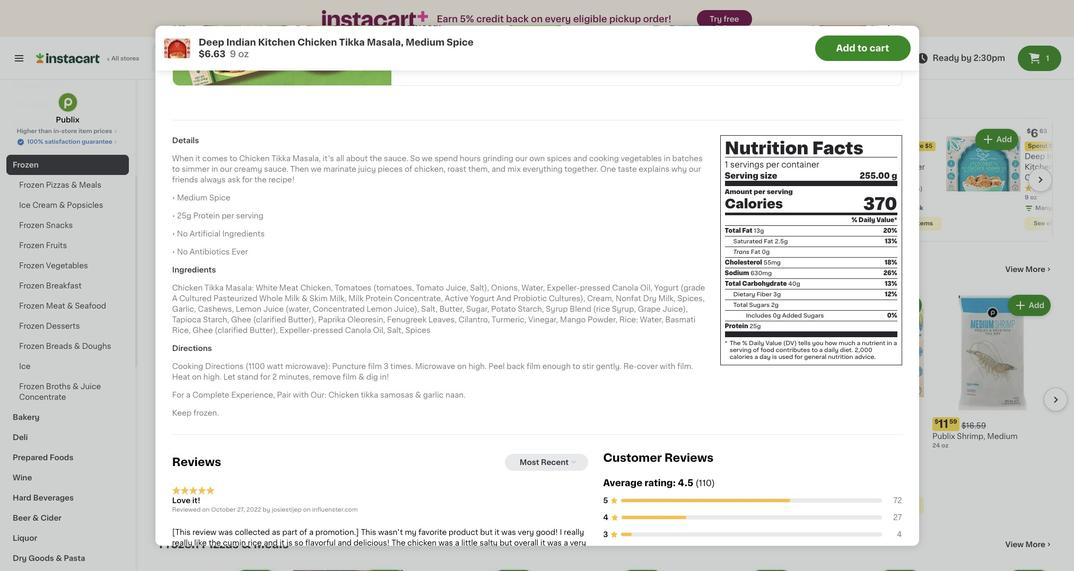 Task type: locate. For each thing, give the bounding box(es) containing it.
$ 6 63 up servings
[[720, 128, 740, 139]]

directions up cooking
[[172, 345, 212, 353]]

2 french from the left
[[442, 433, 467, 440]]

rice:
[[620, 316, 638, 324]]

63 up nutrition
[[732, 128, 740, 134]]

0 horizontal spatial 0g
[[762, 250, 770, 256]]

1 vertical spatial per
[[754, 189, 766, 195]]

2 • from the top
[[172, 212, 175, 220]]

$6.63 element
[[804, 418, 924, 431]]

frozen desserts
[[19, 323, 80, 330]]

1 no from the top
[[177, 231, 188, 238]]

1 vertical spatial daily
[[749, 341, 764, 347]]

1 vertical spatial meals
[[254, 539, 289, 550]]

2 63 from the left
[[886, 128, 894, 134]]

beverages inside 'link'
[[33, 495, 74, 502]]

with inside cooking directions (1100 watt microwave): puncture film 3 times. microwave on high. peel back film enough to stir gently. re-cover with film. heat on high. let stand for 2 minutes, remove film & dig in!
[[660, 363, 676, 371]]

low down $4.19 original price: $6.41 element
[[225, 433, 241, 440]]

per up size
[[766, 161, 780, 169]]

1 milk, from the left
[[330, 295, 347, 303]]

frozen fruits
[[19, 242, 67, 249]]

★★★★★
[[717, 185, 755, 192], [717, 185, 755, 192], [871, 185, 908, 192], [871, 185, 908, 192], [1025, 185, 1062, 192], [1025, 185, 1062, 192], [172, 487, 215, 495], [172, 487, 215, 495]]

frozen pizzas & meals up "meal!"
[[159, 539, 289, 550]]

1 horizontal spatial low
[[612, 433, 627, 440]]

fruits
[[46, 242, 67, 249]]

0 vertical spatial is
[[772, 355, 777, 361]]

toast
[[340, 433, 361, 440], [469, 433, 490, 440]]

0 vertical spatial the
[[730, 341, 741, 347]]

view more for frozen pizzas & meals
[[1006, 541, 1046, 549]]

on down cooking
[[192, 374, 202, 381]]

$5 for deep indian kitchen chicken curry, medium spice
[[771, 143, 779, 149]]

oz right $6.63
[[238, 49, 249, 58]]

• for • no artificial ingredients
[[172, 231, 175, 238]]

fat for total
[[743, 228, 753, 234]]

stock up ite at the top right of the page
[[1061, 205, 1075, 211]]

very right overall on the bottom of page
[[570, 540, 586, 548]]

• for • no antibiotics ever
[[172, 249, 175, 256]]

1 horizontal spatial 25g
[[750, 324, 761, 330]]

kitchen inside deep indian kitchen chicken curry, medium spice
[[717, 163, 746, 171]]

0 horizontal spatial bowl
[[221, 444, 239, 451]]

deep inside deep indian kitchen chicken curry, medium spice
[[717, 153, 738, 160]]

0 horizontal spatial milk,
[[330, 295, 347, 303]]

spend $20, save $5 for butter
[[874, 143, 933, 149]]

save for deep indian kitchen chicken curry, medium spice
[[756, 143, 770, 149]]

masala, for deep indian kitchen chicken tikka masala, medium spice
[[584, 174, 613, 181]]

juice inside chicken tikka masala: white meat chicken, tomatoes (tomatoes, tomato juice, salt), onions, water, expeller-pressed canola oil, yogurt (grade a cultured pasteurized whole milk & skim milk, milk protein concentrate, active yogurt and probiotic cultures), cream, nonfat dry milk, spices, garlic, cashews, lemon juice (water, concentrated lemon juice), salt, butter, sugar, potato starch, syrup blend (rice syrup, grape juice), tapioca starch, ghee (clarified butter), paprika oleoresin, fenugreek leaves, cilantro, turmeric, vinegar, mango powder, rice: water, basmati rice, ghee (clarified butter), expeller-pressed canola oil, salt, spices
[[263, 306, 284, 313]]

1 horizontal spatial sugars
[[804, 313, 824, 319]]

publix logo image
[[58, 92, 78, 112]]

no left artificial on the top of the page
[[177, 231, 188, 238]]

11
[[939, 419, 949, 430]]

1 view from the top
[[1006, 266, 1024, 273]]

$6.63
[[199, 49, 226, 58]]

1 good from the left
[[177, 433, 198, 440]]

1 bowl from the left
[[221, 444, 239, 451]]

kitchen inside deep indian kitchen chicken tikka masala, medium spice
[[564, 163, 592, 171]]

day
[[760, 355, 771, 361]]

protein inside chicken tikka masala: white meat chicken, tomatoes (tomatoes, tomato juice, salt), onions, water, expeller-pressed canola oil, yogurt (grade a cultured pasteurized whole milk & skim milk, milk protein concentrate, active yogurt and probiotic cultures), cream, nonfat dry milk, spices, garlic, cashews, lemon juice (water, concentrated lemon juice), salt, butter, sugar, potato starch, syrup blend (rice syrup, grape juice), tapioca starch, ghee (clarified butter), paprika oleoresin, fenugreek leaves, cilantro, turmeric, vinegar, mango powder, rice: water, basmati rice, ghee (clarified butter), expeller-pressed canola oil, salt, spices
[[366, 295, 392, 303]]

medium inside publix shrimp, medium 24 oz
[[988, 433, 1018, 440]]

frozen up frozen desserts
[[19, 302, 44, 310]]

2 view from the top
[[1006, 541, 1024, 549]]

meat up whole
[[279, 285, 299, 292]]

0 vertical spatial ice
[[19, 202, 31, 209]]

try free
[[710, 15, 739, 23]]

good inside 'real good foods low carb orange chicken bowl 9 oz many in stock'
[[177, 433, 198, 440]]

free
[[724, 15, 739, 23]]

1 french from the left
[[313, 433, 338, 440]]

9 right $6.63
[[230, 49, 236, 58]]

milk
[[285, 295, 300, 303], [349, 295, 364, 303]]

2 carb from the left
[[629, 433, 647, 440]]

1 horizontal spatial milk
[[349, 295, 364, 303]]

total for saturated fat 2.5g
[[725, 228, 741, 234]]

1 vertical spatial snacks
[[46, 222, 73, 229]]

oz inside 'real good foods low carb orange chicken bowl 9 oz many in stock'
[[165, 454, 172, 460]]

0 vertical spatial frozen pizzas & meals link
[[6, 175, 129, 195]]

deep inside deep indian kitchen samosas, potato & pea
[[577, 6, 597, 14]]

per up calories at the top of page
[[754, 189, 766, 195]]

2 bowl from the left
[[630, 444, 648, 451]]

sticks, inside publix french toast sticks, cinnamon
[[363, 433, 387, 440]]

see inside the "item carousel" region
[[830, 503, 845, 510]]

3 down 5
[[603, 531, 608, 539]]

1 horizontal spatial $5
[[858, 434, 866, 440]]

kitchen for deep indian kitchen butter chicken
[[871, 163, 900, 171]]

9 oz down curry,
[[717, 195, 730, 201]]

serving up • no artificial ingredients
[[236, 212, 263, 220]]

good for chicken
[[177, 433, 198, 440]]

eligible left ite at the top right of the page
[[1047, 221, 1069, 227]]

meat up the 100% on the top left of the page
[[13, 121, 32, 128]]

2 horizontal spatial film
[[527, 363, 541, 371]]

0 horizontal spatial the
[[209, 540, 221, 548]]

meat inside chicken tikka masala: white meat chicken, tomatoes (tomatoes, tomato juice, salt), onions, water, expeller-pressed canola oil, yogurt (grade a cultured pasteurized whole milk & skim milk, milk protein concentrate, active yogurt and probiotic cultures), cream, nonfat dry milk, spices, garlic, cashews, lemon juice (water, concentrated lemon juice), salt, butter, sugar, potato starch, syrup blend (rice syrup, grape juice), tapioca starch, ghee (clarified butter), paprika oleoresin, fenugreek leaves, cilantro, turmeric, vinegar, mango powder, rice: water, basmati rice, ghee (clarified butter), expeller-pressed canola oil, salt, spices
[[279, 285, 299, 292]]

was up cumin
[[218, 529, 233, 537]]

0 horizontal spatial french
[[313, 433, 338, 440]]

size
[[760, 172, 778, 180]]

$ left 59
[[935, 419, 939, 425]]

fat for saturated
[[764, 239, 774, 245]]

of inside [this review was collected as part of a promotion.] this wasn't my favorite product but it was very good!  i really really like the cumin rice and it is so flavorful and delicious! the chicken was a little salty but overall it was a very good meal!
[[300, 529, 307, 537]]

hard
[[13, 495, 31, 502]]

reviews down the "crispy"
[[665, 453, 714, 464]]

spend up deep indian kitchen butter chicken on the top
[[874, 143, 894, 149]]

details
[[172, 137, 199, 145]]

• up on
[[172, 249, 175, 256]]

$ for deep indian kitchen butter chicken
[[873, 128, 877, 134]]

carb inside 'real good foods low carb orange chicken bowl 9 oz many in stock'
[[242, 433, 261, 440]]

0 vertical spatial with
[[660, 363, 676, 371]]

13% for saturated fat 2.5g
[[885, 239, 898, 245]]

0 vertical spatial view
[[1006, 266, 1024, 273]]

$20, for butter
[[895, 143, 909, 149]]

None search field
[[152, 44, 607, 73]]

2 vertical spatial of
[[300, 529, 307, 537]]

frozen inside frozen breakfast link
[[19, 282, 44, 290]]

spend up servings
[[721, 143, 740, 149]]

for down creamy
[[242, 176, 253, 184]]

4
[[603, 514, 609, 522], [897, 531, 902, 539]]

deep inside deep indian kitchen coc
[[1025, 153, 1046, 160]]

real up the "crispy"
[[675, 433, 691, 440]]

good inside real good foods low carb general tso's chicken bowl 9 oz
[[564, 433, 585, 440]]

1 vertical spatial 4
[[897, 531, 902, 539]]

frozen for frozen meat & seafood link
[[19, 302, 44, 310]]

6 up servings
[[723, 128, 731, 139]]

see eligible items inside the "item carousel" region
[[830, 503, 898, 510]]

spend $20, save $5 down the $6.63 element
[[807, 434, 866, 440]]

1 vertical spatial view more
[[1006, 541, 1046, 549]]

1 juice), from the left
[[394, 306, 419, 313]]

2 view more link from the top
[[1006, 540, 1053, 550]]

0 vertical spatial pizzas
[[46, 181, 69, 189]]

1 horizontal spatial %
[[852, 218, 858, 224]]

spo
[[400, 31, 412, 37], [387, 166, 399, 172]]

0 horizontal spatial yogurt
[[470, 295, 495, 303]]

25g down • medium spice
[[177, 212, 191, 220]]

13% for total carbohydrate 40g
[[885, 282, 898, 287]]

cultured
[[179, 295, 212, 303]]

back
[[506, 15, 529, 23], [507, 363, 525, 371]]

2 samosas, from the left
[[761, 17, 797, 24]]

snacks & candy
[[13, 141, 76, 149]]

bowl up the customer
[[630, 444, 648, 451]]

pizzas
[[46, 181, 69, 189], [202, 539, 239, 550]]

lemon up oleoresin,
[[367, 306, 392, 313]]

it up simmer
[[196, 155, 200, 163]]

spend for deep indian kitchen chicken curry, medium spice
[[721, 143, 740, 149]]

1 13% from the top
[[885, 239, 898, 245]]

1 horizontal spatial real
[[546, 433, 562, 440]]

most recent
[[520, 459, 569, 467]]

publix inside publix french toast sticks, cinnamon
[[288, 433, 311, 440]]

protein inside real good foods low carb crispy meat lovers breakfast protein bites
[[675, 454, 702, 462]]

many in stock up value*
[[882, 205, 924, 211]]

2 horizontal spatial save
[[910, 143, 924, 149]]

2 horizontal spatial 9 oz
[[1025, 195, 1038, 201]]

1 horizontal spatial snacks
[[46, 222, 73, 229]]

1 horizontal spatial items
[[876, 503, 898, 510]]

broths
[[46, 383, 71, 391]]

publix up original in the left bottom of the page
[[417, 433, 440, 440]]

pressed
[[580, 285, 611, 292], [313, 327, 343, 335]]

0 horizontal spatial masala,
[[293, 155, 321, 163]]

59
[[950, 419, 958, 425]]

good inside real good foods low carb crispy meat lovers breakfast protein bites
[[693, 433, 714, 440]]

indian for deep indian kitchen chicken tikka masala, medium spice $6.63 9 oz
[[226, 38, 256, 46]]

low for lovers
[[741, 433, 756, 440]]

ghee down pasteurized at bottom
[[231, 316, 251, 324]]

1 vertical spatial really
[[172, 540, 192, 548]]

1 63 from the left
[[732, 128, 740, 134]]

2 low from the left
[[612, 433, 627, 440]]

0 horizontal spatial daily
[[749, 341, 764, 347]]

• for • medium spice
[[172, 194, 175, 202]]

tikka down now
[[205, 285, 224, 292]]

1 vertical spatial serving
[[236, 212, 263, 220]]

high. left the peel
[[469, 363, 487, 371]]

chicken inside 'real good foods low carb orange chicken bowl 9 oz many in stock'
[[189, 444, 219, 451]]

sauce. up recipe!
[[264, 166, 289, 173]]

average
[[603, 479, 643, 488]]

3 real from the left
[[675, 433, 691, 440]]

6 for deep indian kitchen chicken curry, medium spice
[[723, 128, 731, 139]]

deep indian kitchen samosas, spinach paneer
[[730, 6, 797, 35]]

40g
[[789, 282, 801, 287]]

very
[[518, 529, 534, 537], [570, 540, 586, 548]]

255.00
[[860, 172, 890, 180]]

3 good from the left
[[693, 433, 714, 440]]

time
[[417, 7, 439, 16]]

rating:
[[645, 479, 676, 488]]

frozen inside frozen breads & doughs link
[[19, 343, 44, 350]]

items up '13g'
[[763, 221, 780, 227]]

french inside publix french toast sticks, original
[[442, 433, 467, 440]]

1 $ 6 63 from the left
[[720, 128, 740, 139]]

by inside love it! reviewed on october 27, 2022 by josiestijep on influenster.com
[[263, 508, 270, 514]]

1 horizontal spatial expeller-
[[547, 285, 580, 292]]

experience india spo nsored
[[387, 154, 467, 172]]

good for tso's
[[564, 433, 585, 440]]

on sale now link
[[159, 263, 234, 276]]

meat inside real good foods low carb crispy meat lovers breakfast protein bites
[[701, 444, 720, 451]]

a inside it's time for a samosa! spo nsored
[[457, 7, 462, 16]]

lemon
[[236, 306, 262, 313], [367, 306, 392, 313]]

breakfast right the lovers
[[749, 444, 785, 451]]

it's
[[323, 155, 334, 163]]

deep
[[577, 6, 597, 14], [730, 6, 751, 14], [199, 38, 224, 46], [564, 153, 584, 160], [717, 153, 738, 160], [871, 153, 892, 160], [1025, 153, 1046, 160]]

1 carb from the left
[[242, 433, 261, 440]]

frozen up cream
[[19, 181, 44, 189]]

6
[[723, 128, 731, 139], [877, 128, 885, 139], [1031, 128, 1039, 139]]

minutes,
[[279, 374, 311, 381]]

1 vertical spatial of
[[753, 348, 759, 354]]

spo down experience
[[387, 166, 399, 172]]

protein down (tomatoes,
[[366, 295, 392, 303]]

it up salty on the left bottom
[[495, 529, 500, 537]]

2 good from the left
[[564, 433, 585, 440]]

about
[[346, 155, 368, 163]]

1 horizontal spatial frozen pizzas & meals
[[159, 539, 289, 550]]

a down you
[[820, 348, 823, 354]]

publix down add to cart
[[858, 54, 884, 62]]

1 horizontal spatial bowl
[[630, 444, 648, 451]]

masala, inside deep indian kitchen chicken tikka masala, medium spice $6.63 9 oz
[[367, 38, 404, 46]]

back right the peel
[[507, 363, 525, 371]]

many in stock for deep indian kitchen chicken curry, medium spice
[[728, 205, 770, 211]]

2 milk, from the left
[[659, 295, 676, 303]]

deep for deep indian kitchen butter chicken
[[871, 153, 892, 160]]

eggs
[[43, 81, 62, 88]]

0 vertical spatial potato
[[577, 28, 601, 35]]

directions inside cooking directions (1100 watt microwave): puncture film 3 times. microwave on high. peel back film enough to stir gently. re-cover with film. heat on high. let stand for 2 minutes, remove film & dig in!
[[205, 363, 244, 371]]

microwave
[[415, 363, 456, 371]]

1 vertical spatial pressed
[[313, 327, 343, 335]]

general
[[546, 444, 575, 451]]

indian inside deep indian kitchen butter chicken
[[894, 153, 916, 160]]

frozen for frozen breakfast link at the left of the page
[[19, 282, 44, 290]]

(tomatoes,
[[374, 285, 414, 292]]

onions,
[[491, 285, 520, 292]]

deep indian kitchen chicken tikka masala box and food plated image
[[160, 118, 378, 241]]

friends
[[172, 176, 198, 184]]

3 63 from the left
[[1040, 128, 1048, 134]]

spo inside it's time for a samosa! spo nsored
[[400, 31, 412, 37]]

real inside 'real good foods low carb orange chicken bowl 9 oz many in stock'
[[159, 433, 176, 440]]

tikka
[[339, 38, 365, 46], [272, 155, 291, 163], [564, 174, 583, 181], [205, 285, 224, 292]]

foods inside real good foods low carb general tso's chicken bowl 9 oz
[[587, 433, 610, 440]]

deep inside deep indian kitchen chicken tikka masala, medium spice $6.63 9 oz
[[199, 38, 224, 46]]

wine
[[13, 474, 32, 482]]

1 horizontal spatial lemon
[[367, 306, 392, 313]]

0 horizontal spatial canola
[[345, 327, 371, 335]]

deep for deep indian kitchen samosas, spinach paneer
[[730, 6, 751, 14]]

1 horizontal spatial 63
[[886, 128, 894, 134]]

0 vertical spatial 4
[[603, 514, 609, 522]]

comes
[[202, 155, 228, 163]]

1 horizontal spatial sauce.
[[384, 155, 408, 163]]

1 horizontal spatial meals
[[254, 539, 289, 550]]

oil, down oleoresin,
[[373, 327, 385, 335]]

55mg
[[764, 260, 781, 266]]

2022
[[247, 508, 261, 514]]

2 sticks, from the left
[[492, 433, 516, 440]]

1 sticks, from the left
[[363, 433, 387, 440]]

good for meat
[[693, 433, 714, 440]]

0 horizontal spatial the
[[392, 540, 406, 548]]

1 toast from the left
[[340, 433, 361, 440]]

real for real good foods low carb general tso's chicken bowl 9 oz
[[546, 433, 562, 440]]

canola down oleoresin,
[[345, 327, 371, 335]]

1 • from the top
[[172, 194, 175, 202]]

0 vertical spatial canola
[[612, 285, 639, 292]]

frozen inside frozen broths & juice concentrate
[[19, 383, 44, 391]]

with
[[660, 363, 676, 371], [293, 392, 309, 399]]

product group containing 11
[[933, 293, 1053, 451]]

1 horizontal spatial juice
[[263, 306, 284, 313]]

14
[[675, 475, 682, 481]]

view more link for on sale now
[[1006, 264, 1053, 275]]

directions
[[172, 345, 212, 353], [205, 363, 244, 371]]

2 horizontal spatial spend
[[874, 143, 894, 149]]

0 vertical spatial total
[[725, 228, 741, 234]]

chicken inside real good foods low carb general tso's chicken bowl 9 oz
[[598, 444, 628, 451]]

kitchen for deep indian kitchen coc
[[1025, 163, 1054, 171]]

samosas, up the pea
[[607, 17, 643, 24]]

2 ice from the top
[[19, 363, 31, 370]]

3 $ 6 63 from the left
[[1027, 128, 1048, 139]]

see eligible items button for curry,
[[717, 217, 789, 231]]

many in stock down amount
[[728, 205, 770, 211]]

sticks, for publix french toast sticks, cinnamon
[[363, 433, 387, 440]]

1 ice from the top
[[19, 202, 31, 209]]

chicken inside deep indian kitchen chicken tikka masala, medium spice $6.63 9 oz
[[298, 38, 337, 46]]

3 9 oz from the left
[[1025, 195, 1038, 201]]

all
[[111, 56, 119, 62]]

0 horizontal spatial spend $20, save $5
[[721, 143, 779, 149]]

2 milk from the left
[[349, 295, 364, 303]]

back right credit
[[506, 15, 529, 23]]

2 horizontal spatial $ 6 63
[[1027, 128, 1048, 139]]

guarantee
[[82, 139, 112, 145]]

0 horizontal spatial items
[[763, 221, 780, 227]]

% up the calories
[[743, 341, 748, 347]]

1 horizontal spatial oil,
[[640, 285, 653, 292]]

film up dig
[[368, 363, 382, 371]]

ever
[[232, 249, 248, 256]]

masala, inside deep indian kitchen chicken tikka masala, medium spice
[[584, 174, 613, 181]]

63 for deep indian kitchen butter chicken
[[886, 128, 894, 134]]

$20, up servings
[[741, 143, 755, 149]]

dairy & eggs
[[13, 81, 62, 88]]

indian for deep indian kitchen chicken curry, medium spice
[[740, 153, 762, 160]]

frozen for frozen snacks link
[[19, 222, 44, 229]]

63 up deep indian kitchen coc
[[1040, 128, 1048, 134]]

low inside real good foods low carb general tso's chicken bowl 9 oz
[[612, 433, 627, 440]]

samosas, inside "deep indian kitchen samosas, spinach paneer"
[[761, 17, 797, 24]]

2 horizontal spatial masala,
[[584, 174, 613, 181]]

stand
[[237, 374, 258, 381]]

$ for deep indian kitchen chicken curry, medium spice
[[720, 128, 723, 134]]

$20, up deep indian kitchen butter chicken on the top
[[895, 143, 909, 149]]

includes
[[746, 313, 772, 319]]

frozen left "desserts"
[[19, 323, 44, 330]]

love
[[172, 498, 191, 505]]

of left food
[[753, 348, 759, 354]]

& left the pasta
[[56, 555, 62, 562]]

2 real from the left
[[546, 433, 562, 440]]

juice down 'ice' link
[[80, 383, 101, 391]]

63
[[732, 128, 740, 134], [886, 128, 894, 134], [1040, 128, 1048, 134]]

2 9 oz from the left
[[871, 195, 884, 201]]

for right time at top left
[[441, 7, 455, 16]]

view more for on sale now
[[1006, 266, 1046, 273]]

4 • from the top
[[172, 249, 175, 256]]

2 $ 6 63 from the left
[[873, 128, 894, 139]]

9 oz up see eligible ite "button"
[[1025, 195, 1038, 201]]

0 vertical spatial 1
[[1047, 55, 1050, 62]]

9 oz
[[717, 195, 730, 201], [871, 195, 884, 201], [1025, 195, 1038, 201]]

really
[[564, 529, 584, 537], [172, 540, 192, 548]]

oz inside deep indian kitchen chicken tikka masala, medium spice $6.63 9 oz
[[238, 49, 249, 58]]

3 carb from the left
[[758, 433, 776, 440]]

carb inside real good foods low carb crispy meat lovers breakfast protein bites
[[758, 433, 776, 440]]

frozen down frozen snacks
[[19, 242, 44, 249]]

0 vertical spatial 3
[[384, 363, 389, 371]]

1 horizontal spatial masala,
[[367, 38, 404, 46]]

item carousel region
[[159, 289, 1068, 522]]

3 • from the top
[[172, 231, 175, 238]]

dairy & eggs link
[[6, 74, 129, 94]]

0 vertical spatial view more link
[[1006, 264, 1053, 275]]

let
[[223, 374, 235, 381]]

25g down includes
[[750, 324, 761, 330]]

1 view more from the top
[[1006, 266, 1046, 273]]

foods for meat
[[716, 433, 739, 440]]

protein up artificial on the top of the page
[[193, 212, 220, 220]]

indian inside deep indian kitchen chicken tikka masala, medium spice $6.63 9 oz
[[226, 38, 256, 46]]

0 vertical spatial seafood
[[42, 121, 74, 128]]

1 vertical spatial no
[[177, 249, 188, 256]]

2 view more from the top
[[1006, 541, 1046, 549]]

2 horizontal spatial items
[[917, 221, 933, 227]]

french inside publix french toast sticks, cinnamon
[[313, 433, 338, 440]]

2 6 from the left
[[877, 128, 885, 139]]

frozen inside the frozen desserts link
[[19, 323, 44, 330]]

frozen inside frozen vegetables link
[[19, 262, 44, 270]]

foods down $4.19 original price: $6.41 element
[[200, 433, 223, 440]]

255.00 g
[[860, 172, 898, 180]]

0 horizontal spatial real
[[159, 433, 176, 440]]

wasn't
[[378, 529, 403, 537]]

$ for publix shrimp, medium
[[935, 419, 939, 425]]

product group
[[639, 127, 789, 233], [793, 127, 942, 233], [947, 127, 1075, 233], [159, 293, 280, 474], [288, 293, 409, 461], [417, 293, 538, 474], [546, 293, 666, 461], [675, 293, 795, 495], [804, 293, 924, 515], [933, 293, 1053, 451], [159, 568, 280, 571], [288, 568, 409, 571], [417, 568, 538, 571], [546, 568, 666, 571], [675, 568, 795, 571], [804, 568, 924, 571], [933, 568, 1053, 571]]

many down orange
[[170, 464, 187, 470]]

1 view more link from the top
[[1006, 264, 1053, 275]]

oleoresin,
[[347, 316, 385, 324]]

very up overall on the bottom of page
[[518, 529, 534, 537]]

1 horizontal spatial good
[[564, 433, 585, 440]]

pasta
[[64, 555, 85, 562]]

0 vertical spatial juice
[[263, 306, 284, 313]]

1 more from the top
[[1026, 266, 1046, 273]]

indian inside deep indian kitchen chicken curry, medium spice
[[740, 153, 762, 160]]

sticks, up most recent "button"
[[492, 433, 516, 440]]

2 vertical spatial total
[[734, 303, 748, 309]]

meals down as
[[254, 539, 289, 550]]

ghee down tapioca
[[193, 327, 213, 335]]

0 horizontal spatial lemon
[[236, 306, 262, 313]]

1 6 from the left
[[723, 128, 731, 139]]

pizzas up ice cream & popsicles
[[46, 181, 69, 189]]

1 vertical spatial high.
[[203, 374, 222, 381]]

many in stock down 14 oz
[[686, 486, 727, 491]]

save up servings per container
[[756, 143, 770, 149]]

toast inside publix french toast sticks, original
[[469, 433, 490, 440]]

frozen for frozen breads & doughs link
[[19, 343, 44, 350]]

crispy
[[675, 444, 699, 451]]

add to cart
[[837, 44, 890, 52]]

canola up nonfat
[[612, 285, 639, 292]]

butter,
[[440, 306, 464, 313]]

foods inside 'real good foods low carb orange chicken bowl 9 oz many in stock'
[[200, 433, 223, 440]]

$5 for deep indian kitchen butter chicken
[[925, 143, 933, 149]]

carb for real good foods low carb orange chicken bowl 9 oz many in stock
[[242, 433, 261, 440]]

syrup,
[[612, 306, 636, 313]]

instacart logo image
[[36, 52, 100, 65]]

$11.59 original price: $16.59 element
[[933, 418, 1053, 431]]

the
[[370, 155, 382, 163], [254, 176, 267, 184], [209, 540, 221, 548]]

3 low from the left
[[741, 433, 756, 440]]

kitchen inside "deep indian kitchen samosas, spinach paneer"
[[730, 17, 759, 24]]

1 real from the left
[[159, 433, 176, 440]]

• 25g protein per serving
[[172, 212, 263, 220]]

stock down amount per serving
[[753, 205, 770, 211]]

0 horizontal spatial reviews
[[172, 457, 221, 468]]

eligible left '72'
[[847, 503, 875, 510]]

spo inside experience india spo nsored
[[387, 166, 399, 172]]

1 vertical spatial salt,
[[387, 327, 404, 335]]

& inside frozen broths & juice concentrate
[[73, 383, 79, 391]]

item
[[79, 128, 92, 134]]

original
[[417, 444, 446, 451]]

[this review was collected as part of a promotion.] this wasn't my favorite product but it was very good!  i really really like the cumin rice and it is so flavorful and delicious! the chicken was a little salty but overall it was a very good meal!
[[172, 529, 586, 558]]

2 lemon from the left
[[367, 306, 392, 313]]

nutrition
[[828, 355, 854, 361]]

1 9 oz from the left
[[717, 195, 730, 201]]

ice for ice
[[19, 363, 31, 370]]

expeller- down (water,
[[280, 327, 313, 335]]

2 more from the top
[[1026, 541, 1046, 549]]

lovers
[[722, 444, 747, 451]]

frozen for topmost frozen pizzas & meals link
[[19, 181, 44, 189]]

i
[[560, 529, 562, 537]]

9 oz for chicken
[[871, 195, 884, 201]]

publix inside publix shrimp, medium 24 oz
[[933, 433, 956, 440]]

& right broths
[[73, 383, 79, 391]]

cholesterol 55mg
[[725, 260, 781, 266]]

eligible for deep indian kitchen chicken curry, medium spice
[[739, 221, 761, 227]]

1 vertical spatial 25g
[[750, 324, 761, 330]]

indian for deep indian kitchen samosas, potato & pea
[[599, 6, 622, 14]]

how
[[825, 341, 838, 347]]

fenugreek
[[387, 316, 427, 324]]

2 no from the top
[[177, 249, 188, 256]]

frozen inside frozen meat & seafood link
[[19, 302, 44, 310]]

tikka up recipe!
[[272, 155, 291, 163]]

(clarified down cashews, on the left
[[215, 327, 248, 335]]

publix link
[[56, 92, 80, 125]]

1 vertical spatial starch,
[[203, 316, 229, 324]]

1 samosas, from the left
[[607, 17, 643, 24]]

reviews
[[665, 453, 714, 464], [172, 457, 221, 468]]

kitchen inside deep indian kitchen butter chicken
[[871, 163, 900, 171]]

really right i
[[564, 529, 584, 537]]

2 vertical spatial masala,
[[584, 174, 613, 181]]

1 horizontal spatial 0g
[[773, 313, 781, 319]]

spice inside deep indian kitchen chicken tikka masala, medium spice
[[596, 185, 617, 192]]

stock up the ready
[[920, 48, 937, 54]]

total
[[725, 228, 741, 234], [725, 282, 741, 287], [734, 303, 748, 309]]

we up chicken,
[[422, 155, 433, 163]]

frozen for frozen vegetables link
[[19, 262, 44, 270]]

deep inside "deep indian kitchen samosas, spinach paneer"
[[730, 6, 751, 14]]

of inside when it comes to chicken tikka masala, it's all about the sauce. so we spend hours grinding our own spices and cooking vegetables in batches to simmer in our creamy sauce. then we marinate juicy pieces of chicken, roast them, and mix everything together. one taste explains why our friends always ask for the recipe!
[[405, 166, 413, 173]]

trans fat 0g
[[734, 250, 770, 256]]

0 horizontal spatial 1
[[725, 161, 728, 169]]

2 toast from the left
[[469, 433, 490, 440]]

0 vertical spatial 0g
[[762, 250, 770, 256]]

a left the day at the right bottom of the page
[[755, 355, 758, 361]]

1 low from the left
[[225, 433, 241, 440]]

0 vertical spatial butter),
[[288, 316, 316, 324]]

the up juicy
[[370, 155, 382, 163]]

but right salty on the left bottom
[[500, 540, 512, 548]]

indian for deep indian kitchen coc
[[1047, 153, 1070, 160]]

1 horizontal spatial $ 6 63
[[873, 128, 894, 139]]

publix for publix
[[56, 116, 80, 124]]

daily left value*
[[859, 218, 876, 224]]

daily inside * the % daily value (dv) tells you how much a nutrient in a serving of food contributes to a daily diet. 2,000 calories a day is used for general nutrition advice.
[[749, 341, 764, 347]]

deep for deep indian kitchen chicken tikka masala, medium spice
[[564, 153, 584, 160]]

2 horizontal spatial of
[[753, 348, 759, 354]]

2 juice), from the left
[[663, 306, 688, 313]]

items down (94)
[[917, 221, 933, 227]]

view more link for frozen pizzas & meals
[[1006, 540, 1053, 550]]

0 horizontal spatial spend
[[721, 143, 740, 149]]

& inside "link"
[[34, 121, 40, 128]]

2 13% from the top
[[885, 282, 898, 287]]

curry,
[[717, 174, 740, 181]]



Task type: describe. For each thing, give the bounding box(es) containing it.
serving inside * the % daily value (dv) tells you how much a nutrient in a serving of food contributes to a daily diet. 2,000 calories a day is used for general nutrition advice.
[[730, 348, 752, 354]]

0 horizontal spatial snacks
[[13, 141, 40, 149]]

frozen for frozen fruits link
[[19, 242, 44, 249]]

spinach
[[730, 28, 761, 35]]

frozen for the frozen desserts link
[[19, 323, 44, 330]]

fat for trans
[[751, 250, 761, 256]]

& inside deep indian kitchen samosas, potato & pea
[[603, 28, 609, 35]]

concentrate,
[[394, 295, 443, 303]]

to down when
[[172, 166, 180, 173]]

whole
[[259, 295, 283, 303]]

2 horizontal spatial the
[[370, 155, 382, 163]]

then
[[290, 166, 309, 173]]

0 horizontal spatial (clarified
[[215, 327, 248, 335]]

more for on sale now
[[1026, 266, 1046, 273]]

for inside it's time for a samosa! spo nsored
[[441, 7, 455, 16]]

juice,
[[446, 285, 468, 292]]

publix for publix french toast sticks, original
[[417, 433, 440, 440]]

carb for real good foods low carb crispy meat lovers breakfast protein bites
[[758, 433, 776, 440]]

0 vertical spatial meals
[[79, 181, 101, 189]]

meat down the frozen breakfast
[[46, 302, 65, 310]]

1 inside button
[[1047, 55, 1050, 62]]

the inside [this review was collected as part of a promotion.] this wasn't my favorite product but it was very good!  i really really like the cumin rice and it is so flavorful and delicious! the chicken was a little salty but overall it was a very good meal!
[[392, 540, 406, 548]]

container
[[782, 161, 820, 169]]

$ up deep indian kitchen coc
[[1027, 128, 1031, 134]]

concentrate
[[19, 394, 66, 401]]

tikka inside when it comes to chicken tikka masala, it's all about the sauce. so we spend hours grinding our own spices and cooking vegetables in batches to simmer in our creamy sauce. then we marinate juicy pieces of chicken, roast them, and mix everything together. one taste explains why our friends always ask for the recipe!
[[272, 155, 291, 163]]

turmeric,
[[492, 316, 527, 324]]

medium inside deep indian kitchen chicken tikka masala, medium spice $6.63 9 oz
[[406, 38, 445, 46]]

kitchen for deep indian kitchen chicken curry, medium spice
[[717, 163, 746, 171]]

0 vertical spatial sauce.
[[384, 155, 408, 163]]

$20, inside button
[[828, 434, 841, 440]]

hard beverages link
[[6, 488, 129, 508]]

samosas, for paneer
[[761, 17, 797, 24]]

0 vertical spatial daily
[[859, 218, 876, 224]]

deep for deep indian kitchen chicken curry, medium spice
[[717, 153, 738, 160]]

indian for deep indian kitchen chicken tikka masala, medium spice
[[586, 153, 609, 160]]

deep indian kitchen samosas, potato & pea link
[[498, 0, 648, 68]]

all
[[336, 155, 344, 163]]

a up flavorful at the left bottom of the page
[[309, 529, 314, 537]]

medium inside deep indian kitchen chicken tikka masala, medium spice
[[564, 185, 594, 192]]

1 horizontal spatial really
[[564, 529, 584, 537]]

deep indian kitchen chicken tikka masala, medium spice
[[564, 153, 625, 192]]

publix for publix shrimp, medium 24 oz
[[933, 433, 956, 440]]

0 vertical spatial ghee
[[231, 316, 251, 324]]

by inside "link"
[[961, 54, 972, 62]]

chicken
[[408, 540, 437, 548]]

100% satisfaction guarantee
[[27, 139, 112, 145]]

total sugars 2g
[[734, 303, 779, 309]]

salt),
[[470, 285, 489, 292]]

trans
[[734, 250, 750, 256]]

eligible right every
[[573, 15, 607, 23]]

many inside 'real good foods low carb orange chicken bowl 9 oz many in stock'
[[170, 464, 187, 470]]

for inside * the % daily value (dv) tells you how much a nutrient in a serving of food contributes to a daily diet. 2,000 calories a day is used for general nutrition advice.
[[795, 355, 803, 361]]

a right overall on the bottom of page
[[564, 540, 568, 548]]

many up see eligible ite "button"
[[1036, 205, 1053, 211]]

6 for deep indian kitchen butter chicken
[[877, 128, 885, 139]]

total fat 13g
[[725, 228, 764, 234]]

& down collected
[[242, 539, 251, 550]]

daily
[[825, 348, 839, 354]]

& inside chicken tikka masala: white meat chicken, tomatoes (tomatoes, tomato juice, salt), onions, water, expeller-pressed canola oil, yogurt (grade a cultured pasteurized whole milk & skim milk, milk protein concentrate, active yogurt and probiotic cultures), cream, nonfat dry milk, spices, garlic, cashews, lemon juice (water, concentrated lemon juice), salt, butter, sugar, potato starch, syrup blend (rice syrup, grape juice), tapioca starch, ghee (clarified butter), paprika oleoresin, fenugreek leaves, cilantro, turmeric, vinegar, mango powder, rice: water, basmati rice, ghee (clarified butter), expeller-pressed canola oil, salt, spices
[[302, 295, 308, 303]]

tikka inside deep indian kitchen chicken tikka masala, medium spice
[[564, 174, 583, 181]]

on right microwave
[[457, 363, 467, 371]]

tikka inside chicken tikka masala: white meat chicken, tomatoes (tomatoes, tomato juice, salt), onions, water, expeller-pressed canola oil, yogurt (grade a cultured pasteurized whole milk & skim milk, milk protein concentrate, active yogurt and probiotic cultures), cream, nonfat dry milk, spices, garlic, cashews, lemon juice (water, concentrated lemon juice), salt, butter, sugar, potato starch, syrup blend (rice syrup, grape juice), tapioca starch, ghee (clarified butter), paprika oleoresin, fenugreek leaves, cilantro, turmeric, vinegar, mango powder, rice: water, basmati rice, ghee (clarified butter), expeller-pressed canola oil, salt, spices
[[205, 285, 224, 292]]

the inside * the % daily value (dv) tells you how much a nutrient in a serving of food contributes to a daily diet. 2,000 calories a day is used for general nutrition advice.
[[730, 341, 741, 347]]

was up overall on the bottom of page
[[502, 529, 516, 537]]

spend for deep indian kitchen butter chicken
[[874, 143, 894, 149]]

1 lemon from the left
[[236, 306, 262, 313]]

& right breads
[[74, 343, 80, 350]]

foods for tso's
[[587, 433, 610, 440]]

real for real good foods low carb orange chicken bowl 9 oz many in stock
[[159, 433, 176, 440]]

it down as
[[280, 540, 285, 548]]

publix for publix french toast sticks, cinnamon
[[288, 433, 311, 440]]

publix inside pickup at 1640 publix way 'popup button'
[[858, 54, 884, 62]]

explains
[[639, 166, 670, 173]]

deep indian kitchen butter chicken
[[871, 153, 925, 181]]

grape
[[638, 306, 661, 313]]

real for real good foods low carb crispy meat lovers breakfast protein bites
[[675, 433, 691, 440]]

pieces
[[378, 166, 403, 173]]

was down favorite
[[439, 540, 453, 548]]

at
[[826, 54, 834, 62]]

medium inside deep indian kitchen chicken curry, medium spice
[[742, 174, 772, 181]]

0 horizontal spatial starch,
[[203, 316, 229, 324]]

to inside button
[[858, 44, 868, 52]]

frozen up good
[[159, 539, 199, 550]]

& up ice cream & popsicles link
[[71, 181, 77, 189]]

& right cream
[[59, 202, 65, 209]]

juice inside frozen broths & juice concentrate
[[80, 383, 101, 391]]

spend $20, save $5 inside button
[[807, 434, 866, 440]]

the inside [this review was collected as part of a promotion.] this wasn't my favorite product but it was very good!  i really really like the cumin rice and it is so flavorful and delicious! the chicken was a little salty but overall it was a very good meal!
[[209, 540, 221, 548]]

sticks, for publix french toast sticks, original
[[492, 433, 516, 440]]

a right nutrient
[[894, 341, 897, 347]]

active
[[445, 295, 468, 303]]

$20, for chicken
[[741, 143, 755, 149]]

for inside when it comes to chicken tikka masala, it's all about the sauce. so we spend hours grinding our own spices and cooking vegetables in batches to simmer in our creamy sauce. then we marinate juicy pieces of chicken, roast them, and mix everything together. one taste explains why our friends always ask for the recipe!
[[242, 176, 253, 184]]

0 horizontal spatial sauce.
[[264, 166, 289, 173]]

oz up see eligible ite "button"
[[1031, 195, 1038, 201]]

eligible inside the "item carousel" region
[[847, 503, 875, 510]]

toast for original
[[469, 433, 490, 440]]

masala:
[[226, 285, 254, 292]]

see eligible ite
[[1034, 221, 1075, 227]]

& inside cooking directions (1100 watt microwave): puncture film 3 times. microwave on high. peel back film enough to stir gently. re-cover with film. heat on high. let stand for 2 minutes, remove film & dig in!
[[359, 374, 365, 381]]

many in stock inside the "item carousel" region
[[686, 486, 727, 491]]

dry inside dry goods & pasta link
[[13, 555, 27, 562]]

save inside button
[[843, 434, 857, 440]]

liquor
[[13, 535, 37, 542]]

oz down curry,
[[723, 195, 730, 201]]

nsored inside experience india spo nsored
[[399, 166, 420, 172]]

9 down 255.00
[[871, 195, 875, 201]]

$ 6 63 for deep indian kitchen chicken curry, medium spice
[[720, 128, 740, 139]]

spend
[[435, 155, 458, 163]]

favorite
[[419, 529, 447, 537]]

stock down bites
[[711, 486, 727, 491]]

0 horizontal spatial sugars
[[750, 303, 770, 309]]

deep for deep indian kitchen samosas, potato & pea
[[577, 6, 597, 14]]

frozen for frozen broths & juice concentrate link at the bottom
[[19, 383, 44, 391]]

is inside [this review was collected as part of a promotion.] this wasn't my favorite product but it was very good!  i really really like the cumin rice and it is so flavorful and delicious! the chicken was a little salty but overall it was a very good meal!
[[287, 540, 293, 548]]

chicken inside deep indian kitchen chicken tikka masala, medium spice
[[594, 163, 625, 171]]

see eligible items button inside the "item carousel" region
[[804, 497, 924, 515]]

remove
[[313, 374, 341, 381]]

• for • 25g protein per serving
[[172, 212, 175, 220]]

stock inside 'real good foods low carb orange chicken bowl 9 oz many in stock'
[[195, 464, 212, 470]]

medium down the friends
[[177, 194, 207, 202]]

protein up '*' at the bottom of the page
[[725, 324, 748, 330]]

frozen vegetables link
[[6, 256, 129, 276]]

& left eggs
[[35, 81, 41, 88]]

kitchen for deep indian kitchen chicken tikka masala, medium spice
[[564, 163, 592, 171]]

& left garlic at the left
[[415, 392, 421, 399]]

1 vertical spatial sugars
[[804, 313, 824, 319]]

1 horizontal spatial canola
[[612, 285, 639, 292]]

a
[[172, 295, 177, 303]]

chicken inside deep indian kitchen chicken curry, medium spice
[[748, 163, 779, 171]]

nsored inside it's time for a samosa! spo nsored
[[412, 31, 433, 37]]

oz inside publix shrimp, medium 24 oz
[[942, 443, 949, 449]]

dietary fiber 3g
[[734, 292, 781, 298]]

indian for deep indian kitchen samosas, spinach paneer
[[753, 6, 775, 14]]

0 vertical spatial (clarified
[[253, 316, 286, 324]]

to inside cooking directions (1100 watt microwave): puncture film 3 times. microwave on high. peel back film enough to stir gently. re-cover with film. heat on high. let stand for 2 minutes, remove film & dig in!
[[573, 363, 581, 371]]

spice up the "• 25g protein per serving"
[[209, 194, 230, 202]]

oz right the 14
[[683, 475, 690, 481]]

on left october
[[202, 508, 210, 514]]

& right beer
[[33, 515, 39, 522]]

1 horizontal spatial salt,
[[421, 306, 438, 313]]

many down amount
[[728, 205, 745, 211]]

cider
[[41, 515, 62, 522]]

to up creamy
[[230, 155, 237, 163]]

9 oz for curry,
[[717, 195, 730, 201]]

save for deep indian kitchen butter chicken
[[910, 143, 924, 149]]

1 milk from the left
[[285, 295, 300, 303]]

potato inside chicken tikka masala: white meat chicken, tomatoes (tomatoes, tomato juice, salt), onions, water, expeller-pressed canola oil, yogurt (grade a cultured pasteurized whole milk & skim milk, milk protein concentrate, active yogurt and probiotic cultures), cream, nonfat dry milk, spices, garlic, cashews, lemon juice (water, concentrated lemon juice), salt, butter, sugar, potato starch, syrup blend (rice syrup, grape juice), tapioca starch, ghee (clarified butter), paprika oleoresin, fenugreek leaves, cilantro, turmeric, vinegar, mango powder, rice: water, basmati rice, ghee (clarified butter), expeller-pressed canola oil, salt, spices
[[491, 306, 516, 313]]

low for chicken
[[612, 433, 627, 440]]

a up "2,000"
[[857, 341, 861, 347]]

9 left amount
[[717, 195, 721, 201]]

of inside * the % daily value (dv) tells you how much a nutrient in a serving of food contributes to a daily diet. 2,000 calories a day is used for general nutrition advice.
[[753, 348, 759, 354]]

no for artificial
[[177, 231, 188, 238]]

toast for cinnamon
[[340, 433, 361, 440]]

powder,
[[588, 316, 618, 324]]

9 inside real good foods low carb general tso's chicken bowl 9 oz
[[546, 454, 550, 460]]

a down product
[[455, 540, 460, 548]]

see eligible items for curry,
[[726, 221, 780, 227]]

cover
[[637, 363, 658, 371]]

mango
[[560, 316, 586, 324]]

8
[[884, 38, 888, 43]]

earn 5% credit back on every eligible pickup order!
[[437, 15, 672, 23]]

in!
[[380, 374, 389, 381]]

meat & seafood
[[13, 121, 74, 128]]

so
[[410, 155, 420, 163]]

overall
[[514, 540, 539, 548]]

chicken inside deep indian kitchen butter chicken
[[871, 174, 902, 181]]

samosas
[[380, 392, 414, 399]]

most recent button
[[505, 454, 589, 471]]

2 horizontal spatial our
[[689, 166, 701, 173]]

on left every
[[531, 15, 543, 23]]

dairy
[[13, 81, 33, 88]]

9 inside 'real good foods low carb orange chicken bowl 9 oz many in stock'
[[159, 454, 163, 460]]

1 horizontal spatial high.
[[469, 363, 487, 371]]

0 vertical spatial breakfast
[[46, 282, 82, 290]]

eligible for deep indian kitchen butter chicken
[[893, 221, 915, 227]]

0 vertical spatial back
[[506, 15, 529, 23]]

a right for
[[186, 392, 191, 399]]

general
[[805, 355, 827, 361]]

chicken tikka masala: white meat chicken, tomatoes (tomatoes, tomato juice, salt), onions, water, expeller-pressed canola oil, yogurt (grade a cultured pasteurized whole milk & skim milk, milk protein concentrate, active yogurt and probiotic cultures), cream, nonfat dry milk, spices, garlic, cashews, lemon juice (water, concentrated lemon juice), salt, butter, sugar, potato starch, syrup blend (rice syrup, grape juice), tapioca starch, ghee (clarified butter), paprika oleoresin, fenugreek leaves, cilantro, turmeric, vinegar, mango powder, rice: water, basmati rice, ghee (clarified butter), expeller-pressed canola oil, salt, spices
[[172, 285, 705, 335]]

express icon image
[[322, 10, 428, 28]]

it down good!
[[541, 540, 546, 548]]

$5 inside spend $20, save $5 button
[[858, 434, 866, 440]]

part
[[282, 529, 298, 537]]

and down grinding
[[492, 166, 506, 173]]

0 vertical spatial we
[[422, 155, 433, 163]]

enough
[[543, 363, 571, 371]]

0 horizontal spatial high.
[[203, 374, 222, 381]]

for
[[172, 392, 184, 399]]

film.
[[678, 363, 693, 371]]

add inside the product group
[[1029, 302, 1045, 309]]

to inside * the % daily value (dv) tells you how much a nutrient in a serving of food contributes to a daily diet. 2,000 calories a day is used for general nutrition advice.
[[812, 348, 818, 354]]

9 inside deep indian kitchen chicken tikka masala, medium spice $6.63 9 oz
[[230, 49, 236, 58]]

tapioca
[[172, 316, 201, 324]]

october
[[211, 508, 236, 514]]

oz inside real good foods low carb general tso's chicken bowl 9 oz
[[551, 454, 558, 460]]

more for frozen pizzas & meals
[[1026, 541, 1046, 549]]

was down i
[[547, 540, 562, 548]]

added
[[783, 313, 802, 319]]

seafood inside "link"
[[42, 121, 74, 128]]

eligible for deep indian kitchen coc
[[1047, 221, 1069, 227]]

many down 14 oz
[[686, 486, 702, 491]]

view for on sale now
[[1006, 266, 1024, 273]]

per for serving
[[754, 189, 766, 195]]

good!
[[536, 529, 558, 537]]

bakery
[[13, 414, 40, 421]]

2,000
[[855, 348, 873, 354]]

many in stock for deep indian kitchen coc
[[1036, 205, 1075, 211]]

simmer
[[182, 166, 210, 173]]

0 horizontal spatial film
[[343, 374, 357, 381]]

0 horizontal spatial salt,
[[387, 327, 404, 335]]

indian for deep indian kitchen butter chicken
[[894, 153, 916, 160]]

chicken inside chicken tikka masala: white meat chicken, tomatoes (tomatoes, tomato juice, salt), onions, water, expeller-pressed canola oil, yogurt (grade a cultured pasteurized whole milk & skim milk, milk protein concentrate, active yogurt and probiotic cultures), cream, nonfat dry milk, spices, garlic, cashews, lemon juice (water, concentrated lemon juice), salt, butter, sugar, potato starch, syrup blend (rice syrup, grape juice), tapioca starch, ghee (clarified butter), paprika oleoresin, fenugreek leaves, cilantro, turmeric, vinegar, mango powder, rice: water, basmati rice, ghee (clarified butter), expeller-pressed canola oil, salt, spices
[[172, 285, 203, 292]]

$4.19 original price: $6.41 element
[[159, 418, 280, 431]]

0 vertical spatial very
[[518, 529, 534, 537]]

dry inside chicken tikka masala: white meat chicken, tomatoes (tomatoes, tomato juice, salt), onions, water, expeller-pressed canola oil, yogurt (grade a cultured pasteurized whole milk & skim milk, milk protein concentrate, active yogurt and probiotic cultures), cream, nonfat dry milk, spices, garlic, cashews, lemon juice (water, concentrated lemon juice), salt, butter, sugar, potato starch, syrup blend (rice syrup, grape juice), tapioca starch, ghee (clarified butter), paprika oleoresin, fenugreek leaves, cilantro, turmeric, vinegar, mango powder, rice: water, basmati rice, ghee (clarified butter), expeller-pressed canola oil, salt, spices
[[643, 295, 657, 303]]

low for bowl
[[225, 433, 241, 440]]

9 up see eligible ite "button"
[[1025, 195, 1029, 201]]

ice for ice cream & popsicles
[[19, 202, 31, 209]]

cashews,
[[198, 306, 234, 313]]

spice inside deep indian kitchen chicken curry, medium spice
[[717, 185, 739, 192]]

see for (123)
[[726, 221, 738, 227]]

1 horizontal spatial our
[[515, 155, 528, 163]]

1 vertical spatial yogurt
[[470, 295, 495, 303]]

items for deep indian kitchen butter chicken
[[917, 221, 933, 227]]

2 vertical spatial per
[[222, 212, 234, 220]]

chicken inside when it comes to chicken tikka masala, it's all about the sauce. so we spend hours grinding our own spices and cooking vegetables in batches to simmer in our creamy sauce. then we marinate juicy pieces of chicken, roast them, and mix everything together. one taste explains why our friends always ask for the recipe!
[[239, 155, 270, 163]]

tikka inside deep indian kitchen chicken tikka masala, medium spice $6.63 9 oz
[[339, 38, 365, 46]]

paprika
[[318, 316, 346, 324]]

spend inside button
[[807, 434, 827, 440]]

frozen inside frozen "link"
[[13, 161, 39, 169]]

tikka
[[361, 392, 378, 399]]

concentrated
[[313, 306, 365, 313]]

one
[[600, 166, 616, 173]]

you
[[813, 341, 824, 347]]

breakfast inside real good foods low carb crispy meat lovers breakfast protein bites
[[749, 444, 785, 451]]

salty
[[480, 540, 498, 548]]

1 vertical spatial butter),
[[250, 327, 278, 335]]

add inside button
[[837, 44, 856, 52]]

and down as
[[264, 540, 278, 548]]

& down frozen breakfast link at the left of the page
[[67, 302, 73, 310]]

0 vertical spatial starch,
[[518, 306, 544, 313]]

0 horizontal spatial ingredients
[[172, 267, 216, 274]]

deep indian kitchen potato and pea samosas on a plate with mint tamarind chutney and green chilis image
[[173, 0, 391, 86]]

25g for •
[[177, 212, 191, 220]]

view for frozen pizzas & meals
[[1006, 541, 1024, 549]]

frozen desserts link
[[6, 316, 129, 336]]

0 vertical spatial oil,
[[640, 285, 653, 292]]

0 horizontal spatial with
[[293, 392, 309, 399]]

masala, inside when it comes to chicken tikka masala, it's all about the sauce. so we spend hours grinding our own spices and cooking vegetables in batches to simmer in our creamy sauce. then we marinate juicy pieces of chicken, roast them, and mix everything together. one taste explains why our friends always ask for the recipe!
[[293, 155, 321, 163]]

in-
[[53, 128, 61, 134]]

for inside cooking directions (1100 watt microwave): puncture film 3 times. microwave on high. peel back film enough to stir gently. re-cover with film. heat on high. let stand for 2 minutes, remove film & dig in!
[[260, 374, 271, 381]]

tso's
[[577, 444, 596, 451]]

1 horizontal spatial 3
[[603, 531, 608, 539]]

0 horizontal spatial really
[[172, 540, 192, 548]]

it's time for a samosa! spo nsored
[[400, 7, 462, 37]]

1 horizontal spatial frozen pizzas & meals link
[[159, 539, 289, 551]]

foods for chicken
[[200, 433, 223, 440]]

1 horizontal spatial but
[[500, 540, 512, 548]]

2
[[273, 374, 277, 381]]

see eligible items for chicken
[[880, 221, 933, 227]]

pickup at 1640 publix way
[[796, 54, 903, 62]]

oz down 255.00 g
[[877, 195, 884, 201]]

1 horizontal spatial pizzas
[[202, 539, 239, 550]]

prepared
[[13, 454, 48, 462]]

cilantro,
[[459, 316, 490, 324]]

items for deep indian kitchen chicken curry, medium spice
[[763, 221, 780, 227]]

see for (94)
[[880, 221, 892, 227]]

is inside * the % daily value (dv) tells you how much a nutrient in a serving of food contributes to a daily diet. 2,000 calories a day is used for general nutrition advice.
[[772, 355, 777, 361]]

orange
[[159, 444, 187, 451]]

1 horizontal spatial ingredients
[[222, 231, 265, 238]]

and up together.
[[573, 155, 587, 163]]

1 horizontal spatial reviews
[[665, 453, 714, 464]]

protein 25g
[[725, 324, 761, 330]]

meat inside "link"
[[13, 121, 32, 128]]

bowl inside 'real good foods low carb orange chicken bowl 9 oz many in stock'
[[221, 444, 239, 451]]

1 vertical spatial the
[[254, 176, 267, 184]]

this
[[361, 529, 376, 537]]

1 vertical spatial frozen pizzas & meals
[[159, 539, 289, 550]]

deep for deep indian kitchen coc
[[1025, 153, 1046, 160]]

doughs
[[82, 343, 111, 350]]

and down promotion.]
[[338, 540, 352, 548]]

3 inside cooking directions (1100 watt microwave): puncture film 3 times. microwave on high. peel back film enough to stir gently. re-cover with film. heat on high. let stand for 2 minutes, remove film & dig in!
[[384, 363, 389, 371]]

1 horizontal spatial very
[[570, 540, 586, 548]]

foods down deli link
[[50, 454, 73, 462]]

ready
[[933, 54, 960, 62]]

bowl inside real good foods low carb general tso's chicken bowl 9 oz
[[630, 444, 648, 451]]

0 vertical spatial %
[[852, 218, 858, 224]]

0 vertical spatial beverages
[[13, 101, 53, 108]]

2 horizontal spatial serving
[[767, 189, 793, 195]]

than
[[38, 128, 52, 134]]

63 for deep indian kitchen chicken curry, medium spice
[[732, 128, 740, 134]]

1 horizontal spatial seafood
[[75, 302, 106, 310]]

see eligible items button for chicken
[[871, 217, 942, 231]]

potato inside deep indian kitchen samosas, potato & pea
[[577, 28, 601, 35]]

0 vertical spatial frozen pizzas & meals
[[19, 181, 101, 189]]

0 horizontal spatial but
[[480, 529, 493, 537]]

kitchen for deep indian kitchen samosas, spinach paneer
[[730, 17, 759, 24]]

total for dietary fiber 3g
[[725, 282, 741, 287]]

hard beverages
[[13, 495, 74, 502]]

0 horizontal spatial we
[[311, 166, 322, 173]]

on right josiestijep
[[303, 508, 311, 514]]

dig
[[366, 374, 378, 381]]

stir
[[582, 363, 594, 371]]

stock down (94)
[[907, 205, 924, 211]]

spice inside deep indian kitchen chicken tikka masala, medium spice $6.63 9 oz
[[447, 38, 474, 46]]

masala, for deep indian kitchen chicken tikka masala, medium spice $6.63 9 oz
[[367, 38, 404, 46]]

calories
[[725, 198, 783, 210]]

french for cinnamon
[[313, 433, 338, 440]]

25g for protein
[[750, 324, 761, 330]]

in inside 'real good foods low carb orange chicken bowl 9 oz many in stock'
[[188, 464, 193, 470]]

it inside when it comes to chicken tikka masala, it's all about the sauce. so we spend hours grinding our own spices and cooking vegetables in batches to simmer in our creamy sauce. then we marinate juicy pieces of chicken, roast them, and mix everything together. one taste explains why our friends always ask for the recipe!
[[196, 155, 200, 163]]

flavorful
[[305, 540, 336, 548]]

items inside the "item carousel" region
[[876, 503, 898, 510]]

0 vertical spatial yogurt
[[655, 285, 679, 292]]

1 horizontal spatial film
[[368, 363, 382, 371]]

back inside cooking directions (1100 watt microwave): puncture film 3 times. microwave on high. peel back film enough to stir gently. re-cover with film. heat on high. let stand for 2 minutes, remove film & dig in!
[[507, 363, 525, 371]]

& down than
[[42, 141, 48, 149]]

deep indian kitchen chicken curry, medium spice
[[717, 153, 779, 192]]

0 vertical spatial directions
[[172, 345, 212, 353]]

deep indian kitchen logo lamp image
[[387, 127, 406, 146]]

all stores link
[[36, 44, 140, 73]]

kitchen for deep indian kitchen samosas, potato & pea
[[577, 17, 605, 24]]

$ 6 63 for deep indian kitchen butter chicken
[[873, 128, 894, 139]]

always
[[200, 176, 226, 184]]

0 vertical spatial pressed
[[580, 285, 611, 292]]

per for container
[[766, 161, 780, 169]]

3 6 from the left
[[1031, 128, 1039, 139]]

many up way on the top of the page
[[895, 48, 912, 54]]

many in stock down each
[[895, 48, 937, 54]]

see for ★★★★★
[[1034, 221, 1046, 227]]

0 horizontal spatial our
[[220, 166, 232, 173]]

1 vertical spatial water,
[[640, 316, 664, 324]]

0 vertical spatial expeller-
[[547, 285, 580, 292]]

cinnamon
[[288, 444, 326, 451]]

many up value*
[[882, 205, 899, 211]]

0 horizontal spatial ghee
[[193, 327, 213, 335]]

1 vertical spatial expeller-
[[280, 327, 313, 335]]

deep for deep indian kitchen chicken tikka masala, medium spice $6.63 9 oz
[[199, 38, 224, 46]]

frozen up details
[[159, 93, 214, 108]]

carb for real good foods low carb general tso's chicken bowl 9 oz
[[629, 433, 647, 440]]

in inside * the % daily value (dv) tells you how much a nutrient in a serving of food contributes to a daily diet. 2,000 calories a day is used for general nutrition advice.
[[887, 341, 893, 347]]

french for original
[[442, 433, 467, 440]]

grinding
[[483, 155, 514, 163]]

(rice
[[593, 306, 610, 313]]

hours
[[460, 155, 481, 163]]

cultures),
[[549, 295, 585, 303]]

% inside * the % daily value (dv) tells you how much a nutrient in a serving of food contributes to a daily diet. 2,000 calories a day is used for general nutrition advice.
[[743, 341, 748, 347]]

no for antibiotics
[[177, 249, 188, 256]]

0 horizontal spatial oil,
[[373, 327, 385, 335]]

1 vertical spatial 0g
[[773, 313, 781, 319]]

0 vertical spatial water,
[[522, 285, 545, 292]]

many in stock for deep indian kitchen butter chicken
[[882, 205, 924, 211]]



Task type: vqa. For each thing, say whether or not it's contained in the screenshot.
it in When it comes to Chicken Tikka Masala, it's all about the sauce. So we spend hours grinding our own spices and cooking vegetables in batches to simmer in our creamy sauce. Then we marinate juicy pieces of chicken, roast them, and mix everything together. One taste explains why our friends always ask for the recipe!
yes



